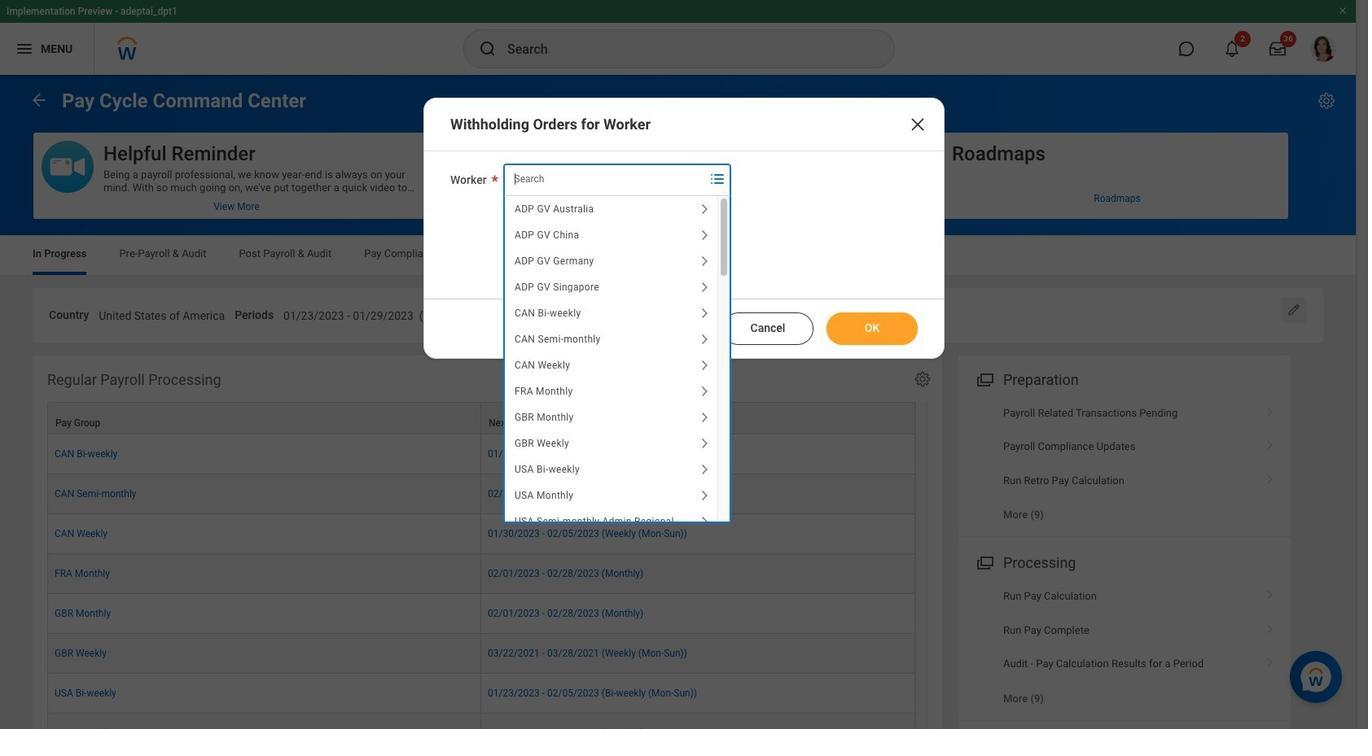 Task type: describe. For each thing, give the bounding box(es) containing it.
configure this page image
[[1317, 91, 1336, 111]]

2 chevron right small image from the top
[[694, 304, 714, 323]]

3 row from the top
[[47, 475, 915, 515]]

menu group image
[[973, 552, 995, 574]]

7 row from the top
[[47, 634, 915, 674]]

6 chevron right small image from the top
[[694, 434, 714, 454]]

Search field
[[504, 165, 704, 194]]

2 chevron right image from the top
[[1260, 585, 1281, 601]]

1 chevron right image from the top
[[1260, 401, 1281, 418]]

4 chevron right small image from the top
[[694, 408, 714, 428]]

1 chevron right small image from the top
[[694, 200, 714, 219]]

2 row from the top
[[47, 435, 915, 475]]

close environment banner image
[[1338, 6, 1348, 15]]

6 row from the top
[[47, 594, 915, 634]]

3 chevron right image from the top
[[1260, 619, 1281, 635]]

notifications large image
[[1224, 41, 1240, 57]]

2 chevron right image from the top
[[1260, 435, 1281, 451]]

inbox large image
[[1270, 41, 1286, 57]]

2 chevron right small image from the top
[[694, 226, 714, 245]]



Task type: vqa. For each thing, say whether or not it's contained in the screenshot.
ext link image for question image
no



Task type: locate. For each thing, give the bounding box(es) containing it.
1 chevron right image from the top
[[1260, 469, 1281, 485]]

menu group image
[[973, 368, 995, 390]]

3 chevron right small image from the top
[[694, 356, 714, 375]]

9 chevron right small image from the top
[[694, 512, 714, 532]]

None text field
[[99, 300, 225, 328], [283, 300, 519, 328], [99, 300, 225, 328], [283, 300, 519, 328]]

4 row from the top
[[47, 515, 915, 554]]

chevron right small image
[[694, 200, 714, 219], [694, 226, 714, 245], [694, 252, 714, 271], [694, 330, 714, 349], [694, 382, 714, 401], [694, 434, 714, 454], [694, 460, 714, 480], [694, 486, 714, 506], [694, 512, 714, 532]]

5 row from the top
[[47, 554, 915, 594]]

3 chevron right image from the top
[[1260, 652, 1281, 669]]

previous page image
[[29, 90, 49, 110]]

4 chevron right small image from the top
[[694, 330, 714, 349]]

3 chevron right small image from the top
[[694, 252, 714, 271]]

profile logan mcneil element
[[1301, 31, 1346, 67]]

1 vertical spatial list
[[959, 580, 1291, 716]]

0 vertical spatial list
[[959, 396, 1291, 532]]

list
[[959, 396, 1291, 532], [959, 580, 1291, 716]]

chevron right small image
[[694, 278, 714, 297], [694, 304, 714, 323], [694, 356, 714, 375], [694, 408, 714, 428]]

5 chevron right small image from the top
[[694, 382, 714, 401]]

regular payroll processing element
[[33, 356, 942, 730]]

1 chevron right small image from the top
[[694, 278, 714, 297]]

7 chevron right small image from the top
[[694, 460, 714, 480]]

search image
[[478, 39, 498, 59]]

8 chevron right small image from the top
[[694, 486, 714, 506]]

edit image
[[1286, 302, 1302, 318]]

1 list from the top
[[959, 396, 1291, 532]]

main content
[[0, 75, 1356, 730]]

2 list from the top
[[959, 580, 1291, 716]]

9 row from the top
[[47, 714, 915, 730]]

2 vertical spatial chevron right image
[[1260, 619, 1281, 635]]

x image
[[908, 115, 928, 134]]

list for menu group image
[[959, 580, 1291, 716]]

row
[[47, 402, 915, 435], [47, 435, 915, 475], [47, 475, 915, 515], [47, 515, 915, 554], [47, 554, 915, 594], [47, 594, 915, 634], [47, 634, 915, 674], [47, 674, 915, 714], [47, 714, 915, 730]]

8 row from the top
[[47, 674, 915, 714]]

2 vertical spatial chevron right image
[[1260, 652, 1281, 669]]

None text field
[[750, 300, 901, 328]]

chevron right image
[[1260, 401, 1281, 418], [1260, 435, 1281, 451], [1260, 652, 1281, 669]]

tab list
[[16, 236, 1340, 275]]

list for menu group icon
[[959, 396, 1291, 532]]

banner
[[0, 0, 1356, 75]]

1 row from the top
[[47, 402, 915, 435]]

dialog
[[423, 98, 945, 359]]

1 vertical spatial chevron right image
[[1260, 435, 1281, 451]]

0 vertical spatial chevron right image
[[1260, 469, 1281, 485]]

1 vertical spatial chevron right image
[[1260, 585, 1281, 601]]

chevron right image
[[1260, 469, 1281, 485], [1260, 585, 1281, 601], [1260, 619, 1281, 635]]

0 vertical spatial chevron right image
[[1260, 401, 1281, 418]]

prompts image
[[707, 169, 727, 189]]



